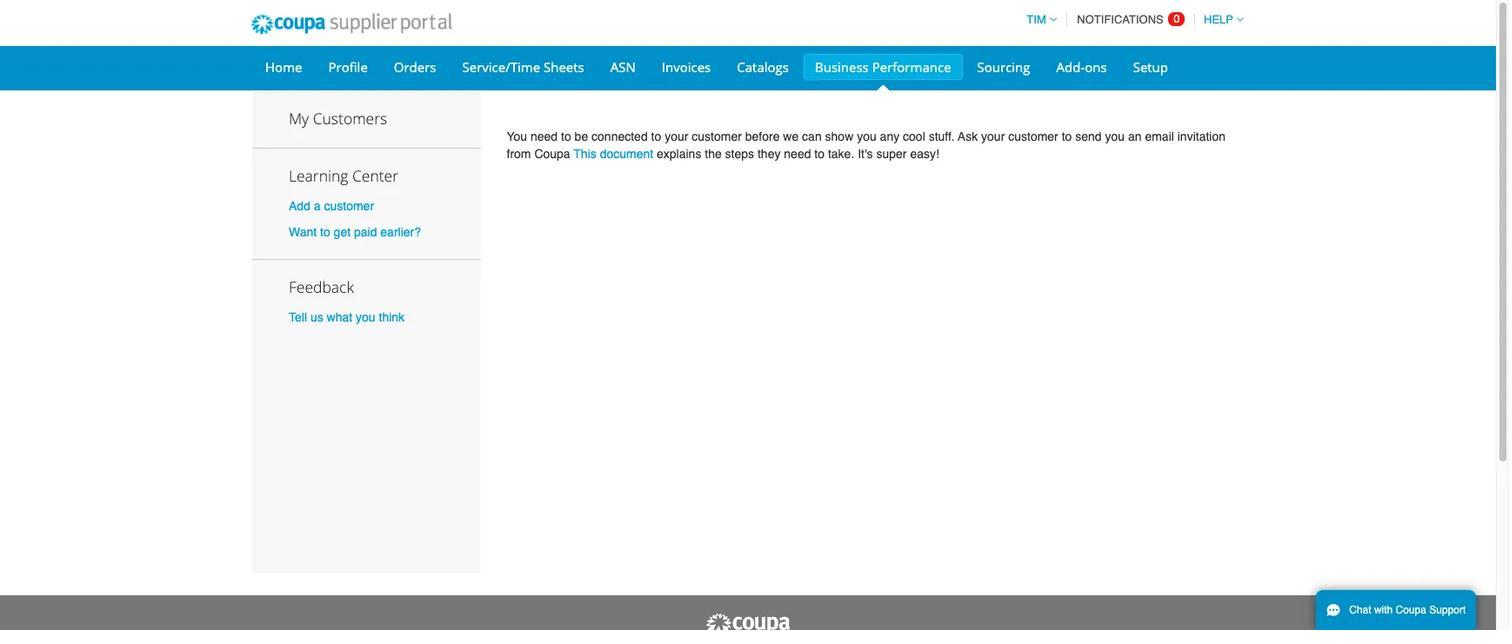 Task type: locate. For each thing, give the bounding box(es) containing it.
catalogs
[[737, 58, 789, 76]]

0
[[1174, 12, 1180, 25]]

learning center
[[289, 166, 399, 186]]

connected
[[592, 130, 648, 144]]

chat with coupa support
[[1350, 605, 1466, 617]]

earlier?
[[380, 225, 421, 239]]

you left the an
[[1105, 130, 1125, 144]]

coupa inside you need to be connected to your customer before we can show you any cool stuff.  ask your customer to send you an email invitation from coupa
[[535, 147, 570, 161]]

you inside "button"
[[356, 310, 376, 324]]

home
[[265, 58, 302, 76]]

invoices link
[[651, 54, 722, 80]]

learning
[[289, 166, 348, 186]]

to left get
[[320, 225, 330, 239]]

service/time sheets
[[462, 58, 584, 76]]

customer left send
[[1009, 130, 1059, 144]]

your
[[665, 130, 689, 144], [981, 130, 1005, 144]]

1 horizontal spatial you
[[857, 130, 877, 144]]

profile link
[[317, 54, 379, 80]]

add-
[[1057, 58, 1085, 76]]

to left be
[[561, 130, 571, 144]]

0 horizontal spatial you
[[356, 310, 376, 324]]

need down the we
[[784, 147, 811, 161]]

this
[[574, 147, 597, 161]]

cool
[[903, 130, 925, 144]]

profile
[[328, 58, 368, 76]]

1 vertical spatial coupa supplier portal image
[[705, 613, 792, 631]]

0 horizontal spatial coupa
[[535, 147, 570, 161]]

sourcing
[[978, 58, 1031, 76]]

customer up the
[[692, 130, 742, 144]]

send
[[1076, 130, 1102, 144]]

to down 'can'
[[815, 147, 825, 161]]

business performance
[[815, 58, 951, 76]]

to
[[561, 130, 571, 144], [651, 130, 661, 144], [1062, 130, 1072, 144], [815, 147, 825, 161], [320, 225, 330, 239]]

coupa left this on the left top of page
[[535, 147, 570, 161]]

customer up want to get paid earlier?
[[324, 200, 374, 213]]

you up it's
[[857, 130, 877, 144]]

explains
[[657, 147, 702, 161]]

email
[[1145, 130, 1174, 144]]

1 vertical spatial coupa
[[1396, 605, 1427, 617]]

add a customer link
[[289, 200, 374, 213]]

need
[[531, 130, 558, 144], [784, 147, 811, 161]]

add a customer
[[289, 200, 374, 213]]

0 horizontal spatial need
[[531, 130, 558, 144]]

invitation
[[1178, 130, 1226, 144]]

ons
[[1085, 58, 1107, 76]]

setup
[[1133, 58, 1168, 76]]

we
[[783, 130, 799, 144]]

help link
[[1196, 13, 1244, 26]]

before
[[745, 130, 780, 144]]

be
[[575, 130, 588, 144]]

want to get paid earlier? link
[[289, 225, 421, 239]]

an
[[1128, 130, 1142, 144]]

coupa inside button
[[1396, 605, 1427, 617]]

1 horizontal spatial coupa
[[1396, 605, 1427, 617]]

your up explains
[[665, 130, 689, 144]]

my customers
[[289, 108, 387, 129]]

tim link
[[1019, 13, 1057, 26]]

coupa right with
[[1396, 605, 1427, 617]]

you left think
[[356, 310, 376, 324]]

you
[[507, 130, 527, 144]]

business
[[815, 58, 869, 76]]

1 horizontal spatial your
[[981, 130, 1005, 144]]

0 vertical spatial coupa supplier portal image
[[239, 3, 463, 46]]

this document link
[[574, 147, 653, 161]]

coupa supplier portal image
[[239, 3, 463, 46], [705, 613, 792, 631]]

0 vertical spatial need
[[531, 130, 558, 144]]

1 horizontal spatial need
[[784, 147, 811, 161]]

ask
[[958, 130, 978, 144]]

it's
[[858, 147, 873, 161]]

a
[[314, 200, 321, 213]]

your right ask
[[981, 130, 1005, 144]]

need right you on the left top
[[531, 130, 558, 144]]

coupa
[[535, 147, 570, 161], [1396, 605, 1427, 617]]

chat
[[1350, 605, 1372, 617]]

tell us what you think
[[289, 310, 405, 324]]

navigation containing notifications 0
[[1019, 3, 1244, 37]]

center
[[352, 166, 399, 186]]

1 horizontal spatial customer
[[692, 130, 742, 144]]

home link
[[254, 54, 314, 80]]

you
[[857, 130, 877, 144], [1105, 130, 1125, 144], [356, 310, 376, 324]]

0 horizontal spatial coupa supplier portal image
[[239, 3, 463, 46]]

get
[[334, 225, 351, 239]]

navigation
[[1019, 3, 1244, 37]]

what
[[327, 310, 352, 324]]

they
[[758, 147, 781, 161]]

service/time
[[462, 58, 540, 76]]

customers
[[313, 108, 387, 129]]

0 horizontal spatial your
[[665, 130, 689, 144]]

customer
[[692, 130, 742, 144], [1009, 130, 1059, 144], [324, 200, 374, 213]]

0 vertical spatial coupa
[[535, 147, 570, 161]]



Task type: describe. For each thing, give the bounding box(es) containing it.
performance
[[872, 58, 951, 76]]

sheets
[[544, 58, 584, 76]]

tim
[[1027, 13, 1046, 26]]

2 horizontal spatial you
[[1105, 130, 1125, 144]]

add-ons link
[[1045, 54, 1119, 80]]

invoices
[[662, 58, 711, 76]]

want
[[289, 225, 317, 239]]

notifications 0
[[1077, 12, 1180, 26]]

1 your from the left
[[665, 130, 689, 144]]

asn
[[611, 58, 636, 76]]

to left send
[[1062, 130, 1072, 144]]

sourcing link
[[966, 54, 1042, 80]]

from
[[507, 147, 531, 161]]

take.
[[828, 147, 855, 161]]

chat with coupa support button
[[1316, 591, 1477, 631]]

paid
[[354, 225, 377, 239]]

0 horizontal spatial customer
[[324, 200, 374, 213]]

1 horizontal spatial coupa supplier portal image
[[705, 613, 792, 631]]

the
[[705, 147, 722, 161]]

1 vertical spatial need
[[784, 147, 811, 161]]

steps
[[725, 147, 754, 161]]

us
[[311, 310, 323, 324]]

notifications
[[1077, 13, 1164, 26]]

feedback
[[289, 276, 354, 297]]

this document explains the steps they need to take. it's super easy!
[[574, 147, 940, 161]]

2 your from the left
[[981, 130, 1005, 144]]

asn link
[[599, 54, 647, 80]]

orders link
[[383, 54, 448, 80]]

super
[[877, 147, 907, 161]]

add
[[289, 200, 311, 213]]

any
[[880, 130, 900, 144]]

orders
[[394, 58, 436, 76]]

you need to be connected to your customer before we can show you any cool stuff.  ask your customer to send you an email invitation from coupa
[[507, 130, 1226, 161]]

setup link
[[1122, 54, 1180, 80]]

easy!
[[910, 147, 940, 161]]

add-ons
[[1057, 58, 1107, 76]]

business performance link
[[804, 54, 963, 80]]

want to get paid earlier?
[[289, 225, 421, 239]]

document
[[600, 147, 653, 161]]

to up explains
[[651, 130, 661, 144]]

catalogs link
[[726, 54, 800, 80]]

stuff.
[[929, 130, 955, 144]]

2 horizontal spatial customer
[[1009, 130, 1059, 144]]

think
[[379, 310, 405, 324]]

tell us what you think button
[[289, 309, 405, 326]]

need inside you need to be connected to your customer before we can show you any cool stuff.  ask your customer to send you an email invitation from coupa
[[531, 130, 558, 144]]

can
[[802, 130, 822, 144]]

tell
[[289, 310, 307, 324]]

help
[[1204, 13, 1234, 26]]

with
[[1375, 605, 1393, 617]]

my
[[289, 108, 309, 129]]

service/time sheets link
[[451, 54, 596, 80]]

support
[[1430, 605, 1466, 617]]

show
[[825, 130, 854, 144]]



Task type: vqa. For each thing, say whether or not it's contained in the screenshot.
Catalogs
yes



